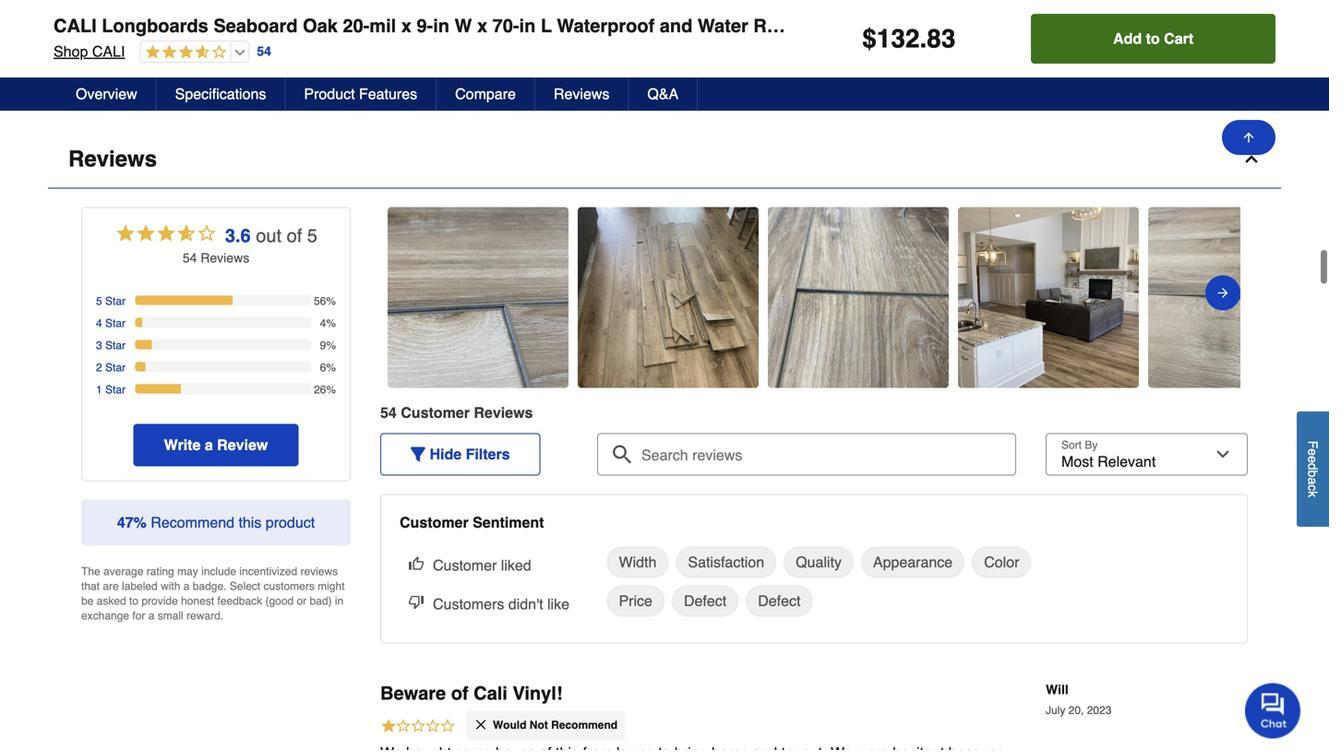 Task type: describe. For each thing, give the bounding box(es) containing it.
pattern
[[80, 60, 131, 77]]

honest
[[181, 595, 214, 608]]

chevron up image
[[1243, 150, 1262, 169]]

1 horizontal spatial vinyl
[[1019, 15, 1063, 36]]

9%
[[320, 339, 336, 352]]

in+) for third wide plank (7-in+) cell from the right
[[412, 4, 437, 21]]

a inside write a review button
[[205, 437, 213, 454]]

ca
[[1309, 15, 1330, 36]]

that
[[81, 580, 100, 593]]

width
[[619, 554, 657, 571]]

sq
[[1260, 15, 1281, 36]]

the average rating may include incentivized reviews that are labeled with a badge. select customers might be asked to provide honest feedback (good or bad) in exchange for a small reward.
[[81, 566, 345, 623]]

3 wood look from the left
[[843, 60, 913, 77]]

4 wood look from the left
[[1106, 60, 1176, 77]]

add to cart
[[1114, 30, 1194, 47]]

2 star
[[96, 362, 126, 374]]

average
[[103, 566, 144, 579]]

beware of cali vinyl!
[[381, 683, 563, 705]]

4 star
[[96, 317, 126, 330]]

2 wide plank (7-in+) cell from the left
[[580, 3, 732, 22]]

(26.62-
[[1201, 15, 1260, 36]]

customers
[[264, 580, 315, 593]]

1 wood look from the left
[[317, 60, 386, 77]]

small
[[158, 610, 184, 623]]

didn't
[[509, 596, 544, 613]]

1 (7- from the left
[[394, 4, 412, 21]]

3.6 out of 5 54 review s
[[183, 225, 318, 266]]

in inside the average rating may include incentivized reviews that are labeled with a badge. select customers might be asked to provide honest feedback (good or bad) in exchange for a small reward.
[[335, 595, 344, 608]]

price button
[[607, 586, 665, 617]]

2 horizontal spatial in
[[520, 15, 536, 36]]

d
[[1306, 463, 1321, 471]]

3 wide plank (7-in+) from the left
[[1106, 4, 1227, 21]]

$
[[863, 24, 877, 54]]

a right for
[[148, 610, 155, 623]]

Search reviews text field
[[605, 434, 1009, 465]]

ft/
[[1286, 15, 1304, 36]]

incentivized
[[240, 566, 298, 579]]

2 plank from the left
[[618, 4, 653, 21]]

color button
[[973, 547, 1032, 579]]

3 star
[[96, 339, 126, 352]]

beware
[[381, 683, 446, 705]]

s inside 3.6 out of 5 54 review s
[[243, 251, 250, 266]]

shop
[[54, 43, 88, 60]]

reward.
[[187, 610, 224, 623]]

54 for 54
[[257, 44, 272, 59]]

product features button
[[286, 78, 437, 111]]

1
[[96, 384, 102, 397]]

will
[[1046, 683, 1069, 698]]

1 horizontal spatial plank
[[1068, 15, 1117, 36]]

1 vertical spatial reviews button
[[48, 131, 1282, 189]]

customers
[[433, 596, 505, 613]]

feedback
[[217, 595, 262, 608]]

customer for customer sentiment
[[400, 514, 469, 532]]

3.6
[[225, 225, 251, 247]]

1 look from the left
[[359, 60, 386, 77]]

%
[[134, 514, 147, 532]]

1 horizontal spatial in
[[433, 15, 450, 36]]

1 wide plank (7-in+) cell from the left
[[317, 3, 469, 22]]

of inside 3.6 out of 5 54 review s
[[287, 225, 302, 247]]

hide filters button
[[381, 434, 541, 476]]

47
[[117, 514, 134, 532]]

2 wood look from the left
[[580, 60, 649, 77]]

not
[[530, 719, 548, 732]]

5 uploaded image image from the left
[[1149, 289, 1330, 307]]

3 wood look cell from the left
[[843, 60, 996, 78]]

luxury
[[952, 15, 1014, 36]]

labeled
[[122, 580, 158, 593]]

cart
[[1165, 30, 1194, 47]]

f e e d b a c k
[[1306, 441, 1321, 498]]

and
[[660, 15, 693, 36]]

star for 3 star
[[105, 339, 126, 352]]

3 plank from the left
[[1144, 4, 1179, 21]]

b
[[1306, 471, 1321, 478]]

q&a button
[[629, 78, 698, 111]]

thumb down image
[[409, 595, 424, 610]]

1 vertical spatial 3.6 stars image
[[115, 222, 218, 249]]

.
[[920, 24, 928, 54]]

54 customer review s
[[381, 405, 533, 422]]

hide filters
[[430, 446, 510, 463]]

4
[[96, 317, 102, 330]]

3
[[96, 339, 102, 352]]

review inside 3.6 out of 5 54 review s
[[201, 251, 243, 266]]

or
[[297, 595, 307, 608]]

asked
[[97, 595, 126, 608]]

defect for 2nd the defect "button" from the right
[[684, 593, 727, 610]]

recommend for %
[[151, 514, 235, 532]]

to inside the average rating may include incentivized reviews that are labeled with a badge. select customers might be asked to provide honest feedback (good or bad) in exchange for a small reward.
[[129, 595, 139, 608]]

be
[[81, 595, 94, 608]]

recommend for not
[[551, 719, 618, 732]]

q&a
[[648, 85, 679, 103]]

w
[[455, 15, 472, 36]]

1 x from the left
[[402, 15, 412, 36]]

a inside the f e e d b a c k button
[[1306, 478, 1321, 485]]

in+) for 3rd wide plank (7-in+) cell
[[1202, 4, 1227, 21]]

star for 1 star
[[105, 384, 126, 397]]

26%
[[314, 384, 336, 397]]

3 wood from the left
[[843, 60, 881, 77]]

4 uploaded image image from the left
[[959, 289, 1140, 307]]

4 look from the left
[[1149, 60, 1176, 77]]

(good
[[266, 595, 294, 608]]

may
[[177, 566, 198, 579]]

july
[[1046, 705, 1066, 718]]

1 vertical spatial cali
[[92, 43, 125, 60]]

customers didn't like
[[433, 596, 570, 613]]

3 wide from the left
[[1106, 4, 1140, 21]]

price
[[619, 593, 653, 610]]

1 uploaded image image from the left
[[388, 289, 569, 307]]

2 defect button from the left
[[746, 586, 813, 617]]

$ 132 . 83
[[863, 24, 956, 54]]

54 inside 3.6 out of 5 54 review s
[[183, 251, 197, 266]]

arrow right image
[[1216, 282, 1231, 304]]

filters
[[466, 446, 510, 463]]

appearance button
[[862, 547, 965, 579]]

20-
[[343, 15, 370, 36]]

would
[[493, 719, 527, 732]]

2023
[[1088, 705, 1112, 718]]

0 vertical spatial customer
[[401, 405, 470, 422]]

5 star
[[96, 295, 126, 308]]



Task type: locate. For each thing, give the bounding box(es) containing it.
54 for 54 customer review s
[[381, 405, 397, 422]]

compare button
[[437, 78, 536, 111]]

look up q&a
[[622, 60, 649, 77]]

interlocking
[[842, 15, 947, 36]]

0 vertical spatial reviews
[[554, 85, 610, 103]]

2 horizontal spatial (7-
[[1184, 4, 1202, 21]]

chat invite button image
[[1246, 683, 1302, 739]]

2 vertical spatial review
[[217, 437, 268, 454]]

a up k
[[1306, 478, 1321, 485]]

0 horizontal spatial defect
[[684, 593, 727, 610]]

review inside button
[[217, 437, 268, 454]]

1 wood look cell from the left
[[317, 60, 469, 78]]

2 horizontal spatial plank
[[1144, 4, 1179, 21]]

0 horizontal spatial vinyl
[[80, 4, 115, 21]]

plank right oak
[[354, 4, 390, 21]]

e
[[1306, 449, 1321, 456], [1306, 456, 1321, 463]]

of left "cali"
[[451, 683, 469, 705]]

look up product features
[[359, 60, 386, 77]]

customer up customers
[[433, 557, 497, 574]]

include
[[201, 566, 237, 579]]

2 uploaded image image from the left
[[578, 289, 759, 307]]

0 horizontal spatial wide plank (7-in+) cell
[[317, 3, 469, 22]]

to inside 'button'
[[1147, 30, 1161, 47]]

1 vertical spatial recommend
[[551, 719, 618, 732]]

in+) for 2nd wide plank (7-in+) cell from right
[[675, 4, 700, 21]]

0 vertical spatial 54
[[257, 44, 272, 59]]

1 vertical spatial review
[[474, 405, 525, 422]]

54
[[257, 44, 272, 59], [183, 251, 197, 266], [381, 405, 397, 422]]

5
[[307, 225, 318, 247], [96, 295, 102, 308]]

2 e from the top
[[1306, 456, 1321, 463]]

star up 4 star
[[105, 295, 126, 308]]

review up filters at the left of page
[[474, 405, 525, 422]]

c
[[1306, 485, 1321, 491]]

wood look cell up q&a
[[580, 60, 732, 78]]

wide plank (7-in+) up add to cart
[[1106, 4, 1227, 21]]

flooring
[[1122, 15, 1196, 36]]

(7-
[[394, 4, 412, 21], [657, 4, 675, 21], [1184, 4, 1202, 21]]

1 defect from the left
[[684, 593, 727, 610]]

2 horizontal spatial wide
[[1106, 4, 1140, 21]]

1 horizontal spatial recommend
[[551, 719, 618, 732]]

oak
[[303, 15, 338, 36]]

defect for 2nd the defect "button" from left
[[758, 593, 801, 610]]

reviews down waterproof
[[554, 85, 610, 103]]

0 horizontal spatial of
[[287, 225, 302, 247]]

of right out
[[287, 225, 302, 247]]

3.6 stars image
[[141, 44, 227, 61], [115, 222, 218, 249]]

4 wood look cell from the left
[[1106, 60, 1259, 78]]

wide left mil on the left top
[[317, 4, 350, 21]]

wood down waterproof
[[580, 60, 618, 77]]

20,
[[1069, 705, 1085, 718]]

0 horizontal spatial reviews
[[68, 146, 157, 172]]

star for 2 star
[[105, 362, 126, 374]]

star right 2
[[105, 362, 126, 374]]

are
[[103, 580, 119, 593]]

specifications
[[175, 85, 266, 103]]

to right add
[[1147, 30, 1161, 47]]

star for 5 star
[[105, 295, 126, 308]]

reviews button
[[536, 78, 629, 111], [48, 131, 1282, 189]]

recommend up may
[[151, 514, 235, 532]]

0 vertical spatial 3.6 stars image
[[141, 44, 227, 61]]

2 star from the top
[[105, 317, 126, 330]]

cali
[[54, 15, 97, 36], [92, 43, 125, 60]]

wood down $
[[843, 60, 881, 77]]

2 horizontal spatial in+)
[[1202, 4, 1227, 21]]

3 in+) from the left
[[1202, 4, 1227, 21]]

with
[[161, 580, 180, 593]]

3 uploaded image image from the left
[[768, 289, 949, 307]]

2 horizontal spatial 54
[[381, 405, 397, 422]]

for
[[132, 610, 145, 623]]

wood look cell down . on the right of page
[[843, 60, 996, 78]]

1 horizontal spatial defect button
[[746, 586, 813, 617]]

plank
[[354, 4, 390, 21], [618, 4, 653, 21], [1144, 4, 1179, 21]]

review for 54 customer review s
[[474, 405, 525, 422]]

1 plank from the left
[[354, 4, 390, 21]]

will july 20, 2023
[[1046, 683, 1112, 718]]

this
[[239, 514, 262, 532]]

reviews button down waterproof
[[536, 78, 629, 111]]

in+) left w
[[412, 4, 437, 21]]

wood look down add
[[1106, 60, 1176, 77]]

customer
[[401, 405, 470, 422], [400, 514, 469, 532], [433, 557, 497, 574]]

like
[[548, 596, 570, 613]]

write a review button
[[134, 424, 299, 467]]

1 star image
[[381, 718, 456, 738]]

0 vertical spatial to
[[1147, 30, 1161, 47]]

features
[[359, 85, 418, 103]]

waterproof
[[557, 15, 655, 36]]

(7- left 9-
[[394, 4, 412, 21]]

of
[[287, 225, 302, 247], [451, 683, 469, 705]]

1 star from the top
[[105, 295, 126, 308]]

plank up add to cart
[[1144, 4, 1179, 21]]

1 star
[[96, 384, 126, 397]]

recommend right not
[[551, 719, 618, 732]]

wood look cell up features
[[317, 60, 469, 78]]

wide
[[317, 4, 350, 21], [580, 4, 614, 21], [1106, 4, 1140, 21]]

0 horizontal spatial plank
[[354, 4, 390, 21]]

reviews down overview button
[[68, 146, 157, 172]]

defect button down quality "button"
[[746, 586, 813, 617]]

s
[[243, 251, 250, 266], [525, 405, 533, 422]]

0 horizontal spatial plank
[[120, 4, 159, 21]]

1 e from the top
[[1306, 449, 1321, 456]]

(7- left water
[[657, 4, 675, 21]]

would not recommend
[[493, 719, 618, 732]]

width button
[[607, 547, 669, 579]]

1 vertical spatial of
[[451, 683, 469, 705]]

overview
[[76, 85, 137, 103]]

defect button down satisfaction 'button'
[[672, 586, 739, 617]]

wide plank (7-in+) up q&a
[[580, 4, 700, 21]]

6%
[[320, 362, 336, 374]]

0 horizontal spatial in
[[335, 595, 344, 608]]

arrow up image
[[1242, 130, 1257, 145]]

wide up add
[[1106, 4, 1140, 21]]

1 horizontal spatial 5
[[307, 225, 318, 247]]

wide plank (7-in+) up features
[[317, 4, 437, 21]]

plank left 'and'
[[618, 4, 653, 21]]

3 wide plank (7-in+) cell from the left
[[1106, 3, 1259, 22]]

quality
[[796, 554, 842, 571]]

provide
[[142, 595, 178, 608]]

vinyl
[[80, 4, 115, 21], [1019, 15, 1063, 36]]

1 horizontal spatial of
[[451, 683, 469, 705]]

5 up 4
[[96, 295, 102, 308]]

k
[[1306, 491, 1321, 498]]

specifications button
[[157, 78, 286, 111]]

write
[[164, 437, 201, 454]]

a down may
[[184, 580, 190, 593]]

2 wide plank (7-in+) from the left
[[580, 4, 700, 21]]

3.6 stars image left 3.6
[[115, 222, 218, 249]]

in left l at left top
[[520, 15, 536, 36]]

1 wide from the left
[[317, 4, 350, 21]]

e up b
[[1306, 456, 1321, 463]]

cali longboards seaboard oak 20-mil x 9-in w x 70-in l waterproof and water resistant interlocking luxury vinyl plank flooring (26.62-sq ft/ ca
[[54, 15, 1330, 36]]

4 star from the top
[[105, 362, 126, 374]]

might
[[318, 580, 345, 593]]

1 vertical spatial 54
[[183, 251, 197, 266]]

1 in+) from the left
[[412, 4, 437, 21]]

wood look down waterproof
[[580, 60, 649, 77]]

cali right shop
[[92, 43, 125, 60]]

vinyl plank width
[[80, 4, 204, 21]]

star for 4 star
[[105, 317, 126, 330]]

satisfaction button
[[676, 547, 777, 579]]

2 (7- from the left
[[657, 4, 675, 21]]

5 star from the top
[[105, 384, 126, 397]]

wood look cell
[[317, 60, 469, 78], [580, 60, 732, 78], [843, 60, 996, 78], [1106, 60, 1259, 78]]

reviews button down q&a button in the top of the page
[[48, 131, 1282, 189]]

in+)
[[412, 4, 437, 21], [675, 4, 700, 21], [1202, 4, 1227, 21]]

wide right l at left top
[[580, 4, 614, 21]]

rating
[[147, 566, 174, 579]]

0 horizontal spatial x
[[402, 15, 412, 36]]

seaboard
[[214, 15, 298, 36]]

mil
[[370, 15, 396, 36]]

wide plank (7-in+) cell
[[317, 3, 469, 22], [580, 3, 732, 22], [1106, 3, 1259, 22]]

customer liked
[[433, 557, 532, 574]]

the
[[81, 566, 100, 579]]

star right '3'
[[105, 339, 126, 352]]

9-
[[417, 15, 433, 36]]

wood down add
[[1106, 60, 1145, 77]]

plank left width
[[120, 4, 159, 21]]

0 vertical spatial s
[[243, 251, 250, 266]]

4%
[[320, 317, 336, 330]]

quality button
[[784, 547, 854, 579]]

l
[[541, 15, 552, 36]]

hide
[[430, 446, 462, 463]]

defect down satisfaction 'button'
[[684, 593, 727, 610]]

wood
[[317, 60, 355, 77], [580, 60, 618, 77], [843, 60, 881, 77], [1106, 60, 1145, 77]]

0 horizontal spatial 54
[[183, 251, 197, 266]]

56%
[[314, 295, 336, 308]]

review right write
[[217, 437, 268, 454]]

s down 3.6
[[243, 251, 250, 266]]

defect down quality "button"
[[758, 593, 801, 610]]

0 vertical spatial reviews button
[[536, 78, 629, 111]]

cali
[[474, 683, 508, 705]]

1 vertical spatial reviews
[[68, 146, 157, 172]]

4 wood from the left
[[1106, 60, 1145, 77]]

star right "1"
[[105, 384, 126, 397]]

83
[[928, 24, 956, 54]]

cali up shop
[[54, 15, 97, 36]]

s up hide filters button
[[525, 405, 533, 422]]

2 wide from the left
[[580, 4, 614, 21]]

in left w
[[433, 15, 450, 36]]

1 horizontal spatial reviews
[[554, 85, 610, 103]]

0 horizontal spatial wide
[[317, 4, 350, 21]]

customer up hide
[[401, 405, 470, 422]]

review for write a review
[[217, 437, 268, 454]]

plank left flooring
[[1068, 15, 1117, 36]]

(7- up cart
[[1184, 4, 1202, 21]]

width
[[163, 4, 204, 21]]

5 right out
[[307, 225, 318, 247]]

2 horizontal spatial wide plank (7-in+)
[[1106, 4, 1227, 21]]

look down 132
[[886, 60, 913, 77]]

2 wood from the left
[[580, 60, 618, 77]]

customer for customer liked
[[433, 557, 497, 574]]

filter image
[[411, 447, 426, 462]]

vinyl right luxury
[[1019, 15, 1063, 36]]

0 vertical spatial cali
[[54, 15, 97, 36]]

star right 4
[[105, 317, 126, 330]]

1 horizontal spatial wide
[[580, 4, 614, 21]]

out
[[256, 225, 282, 247]]

in
[[433, 15, 450, 36], [520, 15, 536, 36], [335, 595, 344, 608]]

2 in+) from the left
[[675, 4, 700, 21]]

compare
[[455, 85, 516, 103]]

thumb up image
[[409, 556, 424, 571]]

x right w
[[477, 15, 488, 36]]

2 defect from the left
[[758, 593, 801, 610]]

star
[[105, 295, 126, 308], [105, 317, 126, 330], [105, 339, 126, 352], [105, 362, 126, 374], [105, 384, 126, 397]]

longboards
[[102, 15, 209, 36]]

1 horizontal spatial x
[[477, 15, 488, 36]]

2 vertical spatial customer
[[433, 557, 497, 574]]

0 horizontal spatial wide plank (7-in+)
[[317, 4, 437, 21]]

0 horizontal spatial in+)
[[412, 4, 437, 21]]

a right write
[[205, 437, 213, 454]]

0 horizontal spatial s
[[243, 251, 250, 266]]

wood look up product features
[[317, 60, 386, 77]]

in+) right flooring
[[1202, 4, 1227, 21]]

1 defect button from the left
[[672, 586, 739, 617]]

5 inside 3.6 out of 5 54 review s
[[307, 225, 318, 247]]

1 horizontal spatial wide plank (7-in+)
[[580, 4, 700, 21]]

in down might
[[335, 595, 344, 608]]

1 horizontal spatial in+)
[[675, 4, 700, 21]]

1 horizontal spatial (7-
[[657, 4, 675, 21]]

132
[[877, 24, 920, 54]]

add to cart button
[[1032, 14, 1276, 64]]

reviews
[[554, 85, 610, 103], [68, 146, 157, 172]]

defect
[[684, 593, 727, 610], [758, 593, 801, 610]]

0 vertical spatial of
[[287, 225, 302, 247]]

0 horizontal spatial 5
[[96, 295, 102, 308]]

0 vertical spatial 5
[[307, 225, 318, 247]]

1 wood from the left
[[317, 60, 355, 77]]

1 horizontal spatial plank
[[618, 4, 653, 21]]

1 horizontal spatial s
[[525, 405, 533, 422]]

1 vertical spatial customer
[[400, 514, 469, 532]]

close image
[[474, 718, 489, 733]]

3 (7- from the left
[[1184, 4, 1202, 21]]

0 horizontal spatial recommend
[[151, 514, 235, 532]]

x left 9-
[[402, 15, 412, 36]]

shop cali
[[54, 43, 125, 60]]

2 look from the left
[[622, 60, 649, 77]]

wood look cell down cart
[[1106, 60, 1259, 78]]

wood up product
[[317, 60, 355, 77]]

1 vertical spatial to
[[129, 595, 139, 608]]

3 look from the left
[[886, 60, 913, 77]]

2 x from the left
[[477, 15, 488, 36]]

0 vertical spatial review
[[201, 251, 243, 266]]

2 wood look cell from the left
[[580, 60, 732, 78]]

1 vertical spatial s
[[525, 405, 533, 422]]

e up d
[[1306, 449, 1321, 456]]

0 vertical spatial recommend
[[151, 514, 235, 532]]

1 horizontal spatial 54
[[257, 44, 272, 59]]

customer up 'thumb up' image
[[400, 514, 469, 532]]

look down add to cart
[[1149, 60, 1176, 77]]

in+) right waterproof
[[675, 4, 700, 21]]

1 horizontal spatial to
[[1147, 30, 1161, 47]]

0 horizontal spatial (7-
[[394, 4, 412, 21]]

0 horizontal spatial to
[[129, 595, 139, 608]]

1 horizontal spatial defect
[[758, 593, 801, 610]]

resistant
[[754, 15, 837, 36]]

1 wide plank (7-in+) from the left
[[317, 4, 437, 21]]

plank
[[120, 4, 159, 21], [1068, 15, 1117, 36]]

3 star from the top
[[105, 339, 126, 352]]

2 vertical spatial 54
[[381, 405, 397, 422]]

2 horizontal spatial wide plank (7-in+) cell
[[1106, 3, 1259, 22]]

wood look down $
[[843, 60, 913, 77]]

0 horizontal spatial defect button
[[672, 586, 739, 617]]

to up for
[[129, 595, 139, 608]]

3.6 stars image down "longboards" on the left top of page
[[141, 44, 227, 61]]

vinyl up shop cali
[[80, 4, 115, 21]]

1 vertical spatial 5
[[96, 295, 102, 308]]

review down 3.6
[[201, 251, 243, 266]]

uploaded image image
[[388, 289, 569, 307], [578, 289, 759, 307], [768, 289, 949, 307], [959, 289, 1140, 307], [1149, 289, 1330, 307]]

overview button
[[57, 78, 157, 111]]

1 horizontal spatial wide plank (7-in+) cell
[[580, 3, 732, 22]]



Task type: vqa. For each thing, say whether or not it's contained in the screenshot.
token in the top right of the page
no



